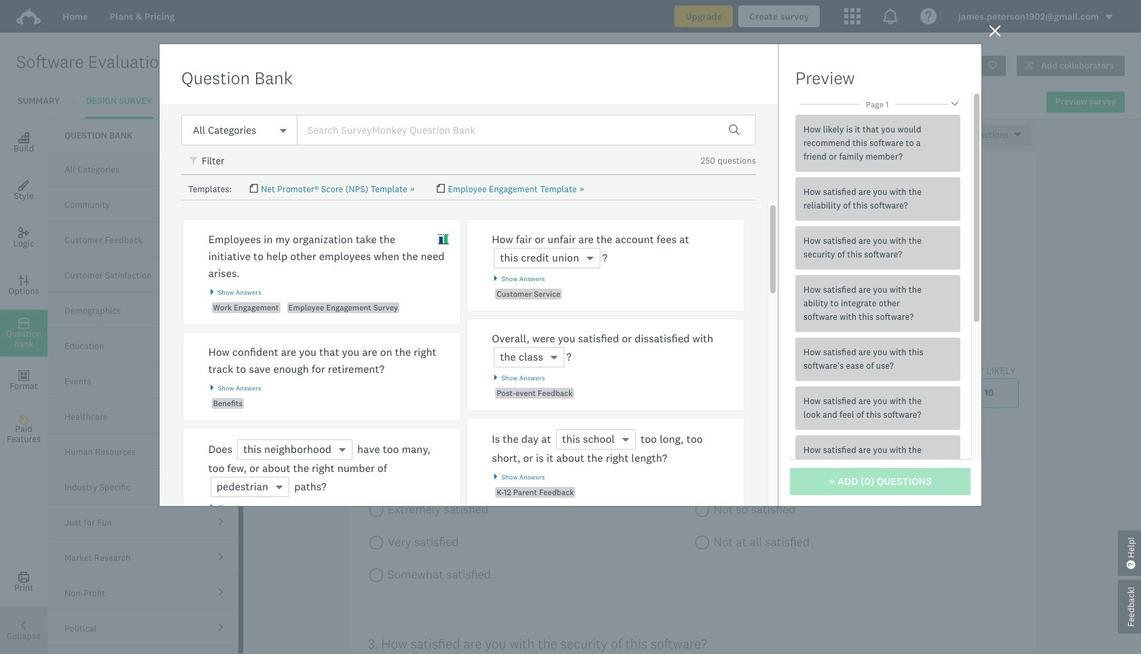 Task type: describe. For each thing, give the bounding box(es) containing it.
0 vertical spatial icon   xjtfe image
[[190, 157, 199, 166]]

surveymonkey logo image
[[16, 8, 41, 25]]

help icon image
[[921, 8, 937, 24]]

1 horizontal spatial icon   xjtfe image
[[438, 234, 450, 245]]

1 products icon image from the left
[[845, 8, 861, 24]]



Task type: vqa. For each thing, say whether or not it's contained in the screenshot.
2nd Products Icon from the left
yes



Task type: locate. For each thing, give the bounding box(es) containing it.
Search SurveyMonkey Question Bank text field
[[297, 115, 756, 145]]

0 horizontal spatial products icon image
[[845, 8, 861, 24]]

2 products icon image from the left
[[883, 8, 899, 24]]

1 horizontal spatial products icon image
[[883, 8, 899, 24]]

0 horizontal spatial icon   xjtfe image
[[190, 157, 199, 166]]

icon   xjtfe image
[[190, 157, 199, 166], [438, 234, 450, 245]]

1 vertical spatial icon   xjtfe image
[[438, 234, 450, 245]]

products icon image
[[845, 8, 861, 24], [883, 8, 899, 24]]



